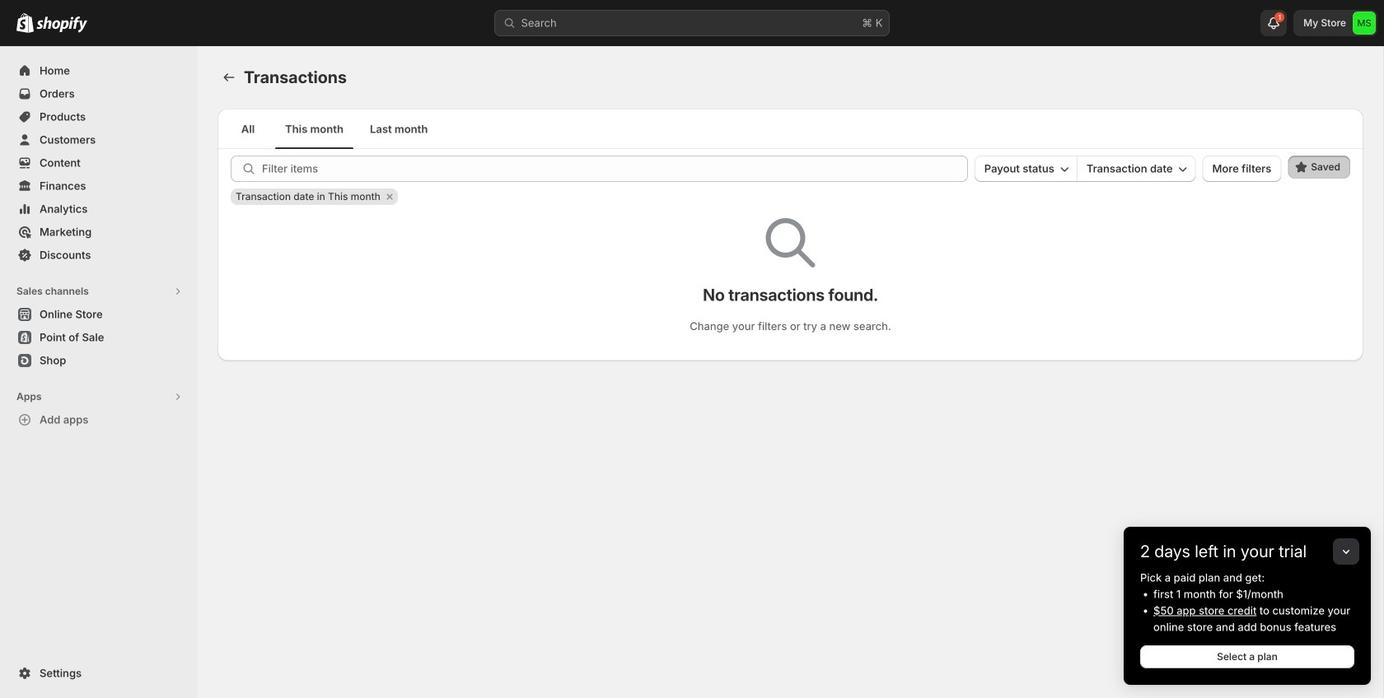 Task type: describe. For each thing, give the bounding box(es) containing it.
Filter items text field
[[262, 156, 968, 182]]

1 horizontal spatial shopify image
[[36, 16, 87, 33]]

empty search results image
[[766, 218, 815, 268]]



Task type: locate. For each thing, give the bounding box(es) containing it.
0 horizontal spatial shopify image
[[16, 13, 34, 33]]

my store image
[[1353, 12, 1376, 35]]

shopify image
[[16, 13, 34, 33], [36, 16, 87, 33]]

tab list
[[224, 109, 1357, 149]]



Task type: vqa. For each thing, say whether or not it's contained in the screenshot.
tab list
yes



